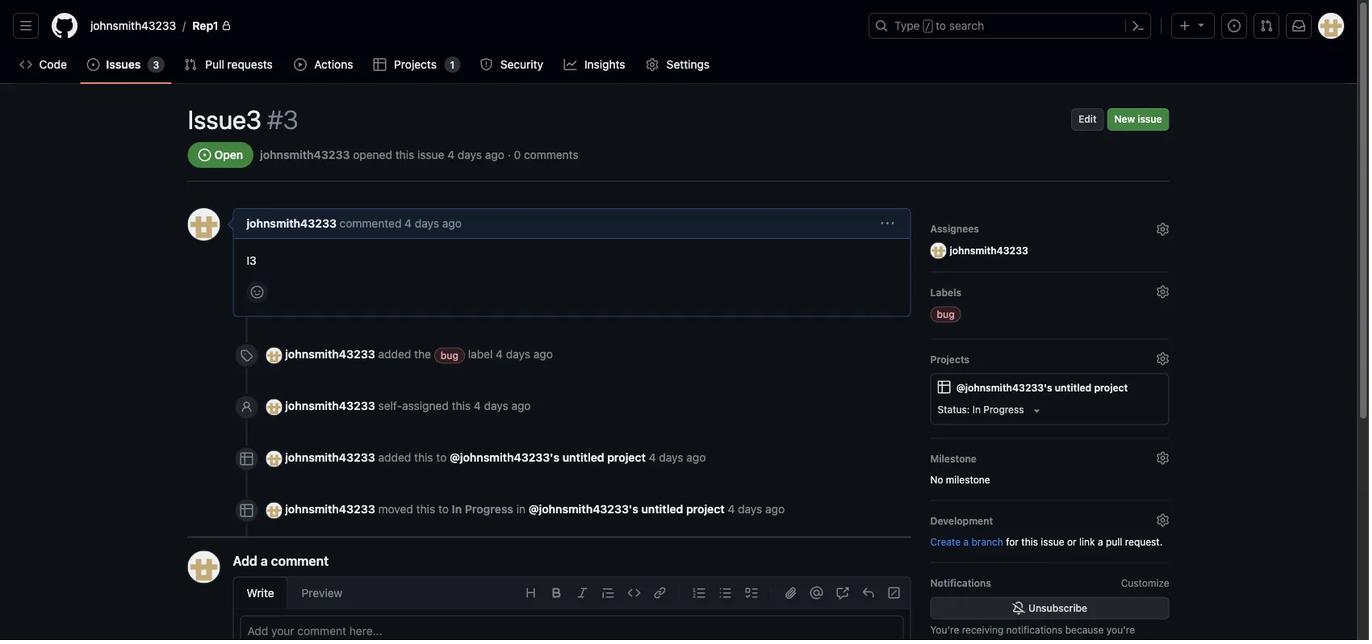 Task type: describe. For each thing, give the bounding box(es) containing it.
add or remove reactions image
[[251, 286, 264, 299]]

requests
[[227, 58, 273, 71]]

1 vertical spatial in
[[452, 503, 462, 516]]

add a comment
[[233, 553, 329, 568]]

because
[[1065, 625, 1104, 636]]

gear image for labels
[[1156, 285, 1169, 298]]

select projects element
[[930, 349, 1169, 425]]

play image
[[294, 58, 307, 71]]

johnsmith43233 moved this to in progress in @johnsmith43233's untitled project 4 days ago
[[285, 503, 785, 516]]

select assignees element
[[930, 218, 1169, 259]]

pull requests
[[205, 58, 273, 71]]

label 4 days ago
[[468, 348, 553, 361]]

notifications image
[[1292, 19, 1305, 32]]

issue opened image
[[198, 149, 211, 161]]

@johnsmith43233's inside @johnsmith43233's untitled project link
[[956, 382, 1052, 393]]

table image for moved this to
[[240, 504, 253, 517]]

this inside link issues element
[[1021, 537, 1038, 548]]

johnsmith43233 for johnsmith43233 /
[[90, 19, 176, 32]]

create
[[930, 537, 961, 548]]

create a branch for this issue or link a pull request.
[[930, 537, 1163, 548]]

johnsmith43233 for johnsmith43233 opened this issue 4 days ago · 0 comments
[[260, 148, 350, 161]]

insights
[[585, 58, 625, 71]]

status: in progress
[[938, 404, 1024, 415]]

new issue link
[[1107, 108, 1169, 131]]

table image
[[938, 380, 951, 393]]

@johnsmith43233's untitled project
[[956, 382, 1128, 393]]

2 vertical spatial @johnsmith43233 image
[[188, 551, 220, 583]]

reply image
[[862, 586, 875, 599]]

labels
[[930, 287, 962, 298]]

gear image for development
[[1156, 514, 1169, 527]]

code link
[[13, 52, 74, 77]]

diff ignored image
[[888, 586, 901, 599]]

edit button
[[1071, 108, 1104, 131]]

insights link
[[557, 52, 633, 77]]

the
[[414, 348, 431, 361]]

gear image for assignees
[[1156, 223, 1169, 236]]

person image
[[240, 401, 253, 414]]

actions
[[314, 58, 353, 71]]

add
[[233, 553, 257, 568]]

tag image
[[240, 349, 253, 362]]

label
[[468, 348, 493, 361]]

write
[[247, 586, 274, 600]]

a for comment
[[261, 553, 268, 568]]

0 horizontal spatial untitled
[[562, 451, 604, 464]]

1 horizontal spatial bug link
[[930, 306, 961, 322]]

new
[[1114, 113, 1135, 125]]

/ for johnsmith43233
[[183, 19, 186, 32]]

0 horizontal spatial bug link
[[434, 347, 465, 364]]

1 vertical spatial issue
[[417, 148, 444, 161]]

link image
[[653, 586, 666, 599]]

select milestones element
[[930, 449, 1169, 487]]

table image for added this to
[[240, 452, 253, 465]]

untitled inside select projects element
[[1055, 382, 1092, 393]]

2 vertical spatial project
[[686, 503, 725, 516]]

assignees button
[[930, 218, 1169, 239]]

settings link
[[640, 52, 717, 77]]

·
[[508, 148, 511, 161]]

johnsmith43233 for johnsmith43233
[[950, 245, 1028, 256]]

gear image for projects
[[1156, 352, 1169, 365]]

link issues element
[[930, 511, 1169, 549]]

issue3 #3
[[188, 104, 298, 135]]

0
[[514, 148, 521, 161]]

self-
[[378, 399, 402, 413]]

projects inside projects popup button
[[930, 354, 970, 365]]

johnsmith43233 /
[[90, 19, 186, 32]]

commented
[[339, 217, 402, 230]]

2 vertical spatial untitled
[[641, 503, 683, 516]]

receiving
[[962, 625, 1004, 636]]

to for johnsmith43233 added this to @johnsmith43233's untitled project 4 days ago
[[436, 451, 447, 464]]

graph image
[[564, 58, 577, 71]]

pull requests link
[[178, 52, 281, 77]]

johnsmith43233 self-assigned this 4 days ago
[[285, 399, 531, 413]]

cross reference image
[[836, 586, 849, 599]]

notifications
[[1006, 625, 1063, 636]]

in inside select projects element
[[973, 404, 981, 415]]

preview button
[[288, 577, 356, 609]]

development button
[[930, 511, 1169, 532]]

link
[[1079, 537, 1095, 548]]

security
[[500, 58, 543, 71]]

create a branch button
[[930, 535, 1003, 549]]

to for johnsmith43233 moved this to in progress in @johnsmith43233's untitled project 4 days ago
[[438, 503, 449, 516]]

add or remove reactions element
[[247, 282, 268, 303]]

code
[[39, 58, 67, 71]]

code image
[[628, 586, 641, 599]]

show options image
[[881, 217, 894, 230]]

this right moved
[[416, 503, 435, 516]]

moved
[[378, 503, 413, 516]]

search
[[949, 19, 984, 32]]

johnsmith43233 link inside the select assignees element
[[950, 242, 1028, 259]]

pull
[[205, 58, 224, 71]]

issues
[[106, 58, 141, 71]]

write button
[[233, 577, 288, 609]]

milestone
[[946, 474, 990, 486]]

labels button
[[930, 282, 1169, 303]]

you're receiving notifications because you're watching this repository.
[[930, 625, 1135, 640]]

progress inside select projects element
[[983, 404, 1024, 415]]

2 vertical spatial @johnsmith43233's
[[529, 503, 638, 516]]

johnsmith43233 for johnsmith43233 moved this to in progress in @johnsmith43233's untitled project 4 days ago
[[285, 503, 375, 516]]

johnsmith43233 added   the bug
[[285, 348, 458, 361]]

0 horizontal spatial progress
[[465, 503, 513, 516]]

added for the
[[378, 348, 411, 361]]

pull
[[1106, 537, 1122, 548]]

quote image
[[602, 586, 615, 599]]

@johnsmith43233 image for added   the
[[266, 347, 282, 364]]



Task type: vqa. For each thing, say whether or not it's contained in the screenshot.
johnsmith43233 added   the bug
yes



Task type: locate. For each thing, give the bounding box(es) containing it.
request.
[[1125, 537, 1163, 548]]

johnsmith43233 opened this issue 4 days ago · 0 comments
[[260, 148, 579, 161]]

this inside you're receiving notifications because you're watching this repository.
[[974, 639, 991, 640]]

/ right type
[[925, 21, 931, 32]]

bug link right the
[[434, 347, 465, 364]]

progress
[[983, 404, 1024, 415], [465, 503, 513, 516]]

1 horizontal spatial a
[[963, 537, 969, 548]]

a
[[963, 537, 969, 548], [1098, 537, 1103, 548], [261, 553, 268, 568]]

bug down labels
[[937, 309, 955, 320]]

1 vertical spatial to
[[436, 451, 447, 464]]

4 days ago link
[[405, 217, 462, 230], [496, 348, 553, 361], [474, 399, 531, 413], [649, 451, 706, 464], [728, 503, 785, 516]]

comment
[[271, 553, 329, 568]]

this down assigned on the left
[[414, 451, 433, 464]]

lock image
[[222, 21, 231, 31]]

added
[[378, 348, 411, 361], [378, 451, 411, 464]]

0 horizontal spatial projects
[[394, 58, 437, 71]]

/ inside type / to search
[[925, 21, 931, 32]]

bell slash image
[[1012, 602, 1025, 615]]

issue right the new
[[1138, 113, 1162, 125]]

3
[[153, 59, 159, 70]]

list unordered image
[[719, 586, 732, 599]]

status:
[[938, 404, 970, 415]]

customize
[[1121, 578, 1169, 589]]

0 vertical spatial untitled
[[1055, 382, 1092, 393]]

0 vertical spatial added
[[378, 348, 411, 361]]

/ for type
[[925, 21, 931, 32]]

assignees
[[930, 223, 979, 234]]

johnsmith43233 for johnsmith43233 commented 4 days ago
[[247, 217, 337, 230]]

johnsmith43233 for johnsmith43233 self-assigned this 4 days ago
[[285, 399, 375, 413]]

@johnsmith43233's up in
[[450, 451, 560, 464]]

table image
[[374, 58, 386, 71], [240, 452, 253, 465], [240, 504, 253, 517]]

watching
[[930, 639, 972, 640]]

1 vertical spatial project
[[607, 451, 646, 464]]

bug right the
[[441, 350, 458, 361]]

milestone button
[[930, 449, 1169, 470]]

issue left or
[[1041, 537, 1064, 548]]

1 vertical spatial progress
[[465, 503, 513, 516]]

project
[[1094, 382, 1128, 393], [607, 451, 646, 464], [686, 503, 725, 516]]

bug link
[[930, 306, 961, 322], [434, 347, 465, 364]]

0 vertical spatial projects
[[394, 58, 437, 71]]

1 horizontal spatial projects
[[930, 354, 970, 365]]

1 horizontal spatial untitled
[[641, 503, 683, 516]]

#3
[[267, 104, 298, 135]]

issue right the opened
[[417, 148, 444, 161]]

2 vertical spatial table image
[[240, 504, 253, 517]]

gear image inside settings link
[[646, 58, 659, 71]]

preview
[[302, 586, 343, 600]]

0 vertical spatial project
[[1094, 382, 1128, 393]]

projects left "1" at the left top of page
[[394, 58, 437, 71]]

issue opened image for git pull request icon
[[1228, 19, 1241, 32]]

in
[[973, 404, 981, 415], [452, 503, 462, 516]]

0 vertical spatial bug
[[937, 309, 955, 320]]

@johnsmith43233's right in
[[529, 503, 638, 516]]

0 vertical spatial @johnsmith43233's
[[956, 382, 1052, 393]]

1 horizontal spatial bug
[[937, 309, 955, 320]]

or
[[1067, 537, 1077, 548]]

branch
[[972, 537, 1003, 548]]

table image right actions
[[374, 58, 386, 71]]

a right link
[[1098, 537, 1103, 548]]

a for branch
[[963, 537, 969, 548]]

list
[[84, 13, 859, 39]]

unsubscribe
[[1028, 602, 1087, 614]]

table image up 'add'
[[240, 504, 253, 517]]

command palette image
[[1132, 19, 1145, 32]]

1 vertical spatial untitled
[[562, 451, 604, 464]]

issue
[[1138, 113, 1162, 125], [417, 148, 444, 161], [1041, 537, 1064, 548]]

type
[[894, 19, 920, 32]]

to down assigned on the left
[[436, 451, 447, 464]]

0 horizontal spatial issue
[[417, 148, 444, 161]]

actions link
[[287, 52, 361, 77]]

git pull request image
[[1260, 19, 1273, 32]]

4
[[447, 148, 455, 161], [405, 217, 412, 230], [496, 348, 503, 361], [474, 399, 481, 413], [649, 451, 656, 464], [728, 503, 735, 516]]

0 vertical spatial @johnsmith43233's untitled project link
[[938, 380, 1128, 395]]

days
[[458, 148, 482, 161], [415, 217, 439, 230], [506, 348, 530, 361], [484, 399, 508, 413], [659, 451, 683, 464], [738, 503, 762, 516]]

git pull request image
[[184, 58, 197, 71]]

1 vertical spatial @johnsmith43233's untitled project link
[[450, 451, 646, 464]]

@johnsmith43233 image right person image
[[266, 399, 282, 415]]

0 vertical spatial to
[[936, 19, 946, 32]]

this down receiving
[[974, 639, 991, 640]]

0 vertical spatial gear image
[[1156, 452, 1169, 465]]

1 vertical spatial bug
[[441, 350, 458, 361]]

added left the
[[378, 348, 411, 361]]

rep1
[[192, 19, 218, 32]]

issue opened image
[[1228, 19, 1241, 32], [87, 58, 100, 71]]

a right "create"
[[963, 537, 969, 548]]

2 vertical spatial @johnsmith43233's untitled project link
[[529, 503, 725, 516]]

heading image
[[524, 586, 537, 599]]

paperclip image
[[784, 586, 797, 599]]

for
[[1006, 537, 1019, 548]]

table image down person image
[[240, 452, 253, 465]]

1 horizontal spatial issue opened image
[[1228, 19, 1241, 32]]

/ left rep1
[[183, 19, 186, 32]]

notifications
[[930, 578, 991, 589]]

gear image
[[646, 58, 659, 71], [1156, 223, 1169, 236], [1156, 285, 1169, 298], [1156, 352, 1169, 365]]

gear image inside development popup button
[[1156, 514, 1169, 527]]

gear image inside assignees popup button
[[1156, 223, 1169, 236]]

1 vertical spatial table image
[[240, 452, 253, 465]]

comments
[[524, 148, 579, 161]]

@johnsmith43233 image
[[188, 208, 220, 241], [930, 242, 947, 259], [266, 451, 282, 467], [266, 502, 282, 519]]

2 gear image from the top
[[1156, 514, 1169, 527]]

@johnsmith43233's up 'status: in progress'
[[956, 382, 1052, 393]]

@johnsmith43233 image right the tag icon
[[266, 347, 282, 364]]

0 horizontal spatial a
[[261, 553, 268, 568]]

opened
[[353, 148, 392, 161]]

1
[[450, 59, 455, 70]]

0 vertical spatial issue opened image
[[1228, 19, 1241, 32]]

this right assigned on the left
[[452, 399, 471, 413]]

0 vertical spatial bug link
[[930, 306, 961, 322]]

1 horizontal spatial /
[[925, 21, 931, 32]]

1 horizontal spatial progress
[[983, 404, 1024, 415]]

1 vertical spatial issue opened image
[[87, 58, 100, 71]]

2 vertical spatial to
[[438, 503, 449, 516]]

triangle down image
[[1195, 18, 1208, 31], [1030, 404, 1043, 417]]

gear image for milestone
[[1156, 452, 1169, 465]]

1 vertical spatial projects
[[930, 354, 970, 365]]

mention image
[[810, 586, 823, 599]]

issue opened image left git pull request icon
[[1228, 19, 1241, 32]]

this
[[395, 148, 414, 161], [452, 399, 471, 413], [414, 451, 433, 464], [416, 503, 435, 516], [1021, 537, 1038, 548], [974, 639, 991, 640]]

unsubscribe button
[[930, 597, 1169, 620]]

0 horizontal spatial /
[[183, 19, 186, 32]]

gear image inside 'labels' popup button
[[1156, 285, 1169, 298]]

to left search
[[936, 19, 946, 32]]

/
[[183, 19, 186, 32], [925, 21, 931, 32]]

1 added from the top
[[378, 348, 411, 361]]

@johnsmith43233 image left 'add'
[[188, 551, 220, 583]]

2 horizontal spatial untitled
[[1055, 382, 1092, 393]]

bold image
[[550, 586, 563, 599]]

0 horizontal spatial in
[[452, 503, 462, 516]]

bug inside johnsmith43233 added   the bug
[[441, 350, 458, 361]]

homepage image
[[52, 13, 77, 39]]

add a comment tab list
[[233, 577, 356, 609]]

issue3
[[188, 104, 262, 135]]

issue opened image for git pull request image
[[87, 58, 100, 71]]

2 vertical spatial issue
[[1041, 537, 1064, 548]]

progress down @johnsmith43233's untitled project
[[983, 404, 1024, 415]]

1 vertical spatial triangle down image
[[1030, 404, 1043, 417]]

bug
[[937, 309, 955, 320], [441, 350, 458, 361]]

tasklist image
[[745, 586, 758, 599]]

you're
[[930, 625, 959, 636]]

in right status:
[[973, 404, 981, 415]]

johnsmith43233 inside johnsmith43233 /
[[90, 19, 176, 32]]

a right 'add'
[[261, 553, 268, 568]]

1 horizontal spatial in
[[973, 404, 981, 415]]

progress left in
[[465, 503, 513, 516]]

0 vertical spatial progress
[[983, 404, 1024, 415]]

2 added from the top
[[378, 451, 411, 464]]

added up moved
[[378, 451, 411, 464]]

settings
[[667, 58, 710, 71]]

this right the opened
[[395, 148, 414, 161]]

2 horizontal spatial a
[[1098, 537, 1103, 548]]

added for this
[[378, 451, 411, 464]]

@johnsmith43233's
[[956, 382, 1052, 393], [450, 451, 560, 464], [529, 503, 638, 516]]

1 vertical spatial added
[[378, 451, 411, 464]]

/ inside johnsmith43233 /
[[183, 19, 186, 32]]

johnsmith43233 for johnsmith43233 added   the bug
[[285, 348, 375, 361]]

projects up table image at bottom right
[[930, 354, 970, 365]]

1 horizontal spatial project
[[686, 503, 725, 516]]

johnsmith43233 inside johnsmith43233 added   the bug
[[285, 348, 375, 361]]

1 vertical spatial gear image
[[1156, 514, 1169, 527]]

1 vertical spatial @johnsmith43233's
[[450, 451, 560, 464]]

gear image inside milestone popup button
[[1156, 452, 1169, 465]]

no milestone
[[930, 474, 990, 486]]

0 horizontal spatial project
[[607, 451, 646, 464]]

1 gear image from the top
[[1156, 452, 1169, 465]]

list ordered image
[[693, 586, 706, 599]]

2 horizontal spatial project
[[1094, 382, 1128, 393]]

untitled
[[1055, 382, 1092, 393], [562, 451, 604, 464], [641, 503, 683, 516]]

2 horizontal spatial issue
[[1138, 113, 1162, 125]]

type / to search
[[894, 19, 984, 32]]

code image
[[19, 58, 32, 71]]

johnsmith43233 commented 4 days ago
[[247, 217, 462, 230]]

johnsmith43233 added this to @johnsmith43233's untitled project 4 days ago
[[285, 451, 706, 464]]

repository.
[[994, 639, 1042, 640]]

johnsmith43233 for johnsmith43233 added this to @johnsmith43233's untitled project 4 days ago
[[285, 451, 375, 464]]

gear image inside projects popup button
[[1156, 352, 1169, 365]]

gear image
[[1156, 452, 1169, 465], [1156, 514, 1169, 527]]

0 horizontal spatial issue opened image
[[87, 58, 100, 71]]

1 vertical spatial bug link
[[434, 347, 465, 364]]

@johnsmith43233's untitled project link inside select projects element
[[938, 380, 1128, 395]]

bug link down labels
[[930, 306, 961, 322]]

0 vertical spatial in
[[973, 404, 981, 415]]

this right for
[[1021, 537, 1038, 548]]

1 horizontal spatial issue
[[1041, 537, 1064, 548]]

italic image
[[576, 586, 589, 599]]

@johnsmith43233 image for self-assigned this
[[266, 399, 282, 415]]

0 vertical spatial triangle down image
[[1195, 18, 1208, 31]]

development
[[930, 516, 993, 527]]

0 vertical spatial table image
[[374, 58, 386, 71]]

0 vertical spatial issue
[[1138, 113, 1162, 125]]

new issue
[[1114, 113, 1162, 125]]

plus image
[[1179, 19, 1192, 32]]

rep1 link
[[186, 13, 238, 39]]

added inside johnsmith43233 added   the bug
[[378, 348, 411, 361]]

johnsmith43233 inside the select assignees element
[[950, 245, 1028, 256]]

1 horizontal spatial triangle down image
[[1195, 18, 1208, 31]]

0 vertical spatial @johnsmith43233 image
[[266, 347, 282, 364]]

1 vertical spatial @johnsmith43233 image
[[266, 399, 282, 415]]

security link
[[473, 52, 551, 77]]

you're
[[1107, 625, 1135, 636]]

0 horizontal spatial bug
[[441, 350, 458, 361]]

no
[[930, 474, 943, 486]]

list containing johnsmith43233 /
[[84, 13, 859, 39]]

triangle down image down @johnsmith43233's untitled project
[[1030, 404, 1043, 417]]

assigned
[[402, 399, 449, 413]]

issue opened image left "issues"
[[87, 58, 100, 71]]

triangle down image right plus image
[[1195, 18, 1208, 31]]

in
[[516, 503, 526, 516]]

milestone
[[930, 453, 977, 465]]

in right moved
[[452, 503, 462, 516]]

open
[[214, 148, 243, 161]]

@johnsmith43233 image
[[266, 347, 282, 364], [266, 399, 282, 415], [188, 551, 220, 583]]

0 horizontal spatial triangle down image
[[1030, 404, 1043, 417]]

projects button
[[930, 349, 1169, 370]]

to right moved
[[438, 503, 449, 516]]

edit
[[1078, 113, 1097, 125]]

shield image
[[480, 58, 493, 71]]

johnsmith43233
[[90, 19, 176, 32], [260, 148, 350, 161], [247, 217, 337, 230], [950, 245, 1028, 256], [285, 348, 375, 361], [285, 399, 375, 413], [285, 451, 375, 464], [285, 503, 375, 516]]

@johnsmith43233's untitled project link
[[938, 380, 1128, 395], [450, 451, 646, 464], [529, 503, 725, 516]]

issue inside 'link'
[[1138, 113, 1162, 125]]

i3
[[247, 253, 256, 267]]



